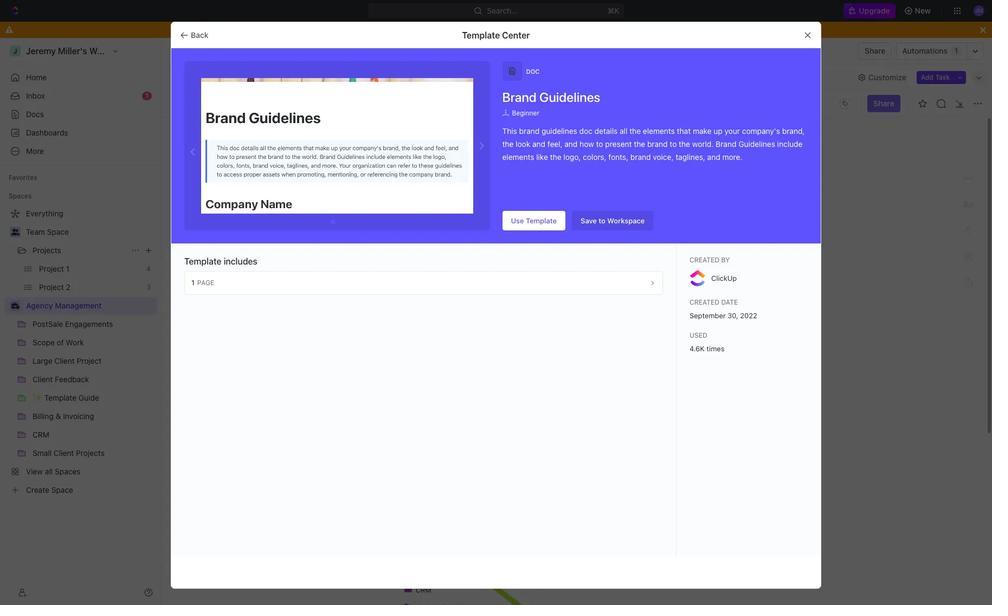 Task type: locate. For each thing, give the bounding box(es) containing it.
guidelines inside this brand guidelines doc details all the elements that make up your company's brand, the look and feel, and how to present the brand to the world. brand guidelines include elements like the logo, colors, fonts, brand voice, taglines, and more.
[[739, 139, 775, 148]]

welcome! up getting started
[[375, 209, 475, 235]]

1 vertical spatial management
[[210, 98, 256, 108]]

page for 1 page
[[197, 279, 214, 287]]

0 horizontal spatial guidelines
[[540, 89, 601, 105]]

you
[[393, 25, 406, 34]]

2 horizontal spatial 1
[[955, 47, 958, 55]]

and up the logo, at right
[[565, 139, 578, 148]]

template right use
[[526, 216, 557, 225]]

doc
[[526, 68, 540, 75]]

0 horizontal spatial welcome!
[[239, 72, 274, 82]]

this brand guidelines doc details all the elements that make up your company's brand, the look and feel, and how to present the brand to the world. brand guidelines include elements like the logo, colors, fonts, brand voice, taglines, and more.
[[502, 126, 805, 161]]

the
[[630, 126, 641, 135], [502, 139, 514, 148], [634, 139, 645, 148], [679, 139, 690, 148], [550, 152, 562, 161], [417, 286, 430, 296], [657, 286, 669, 296]]

agency down back button on the left top of the page
[[182, 46, 209, 55]]

created inside created date september 30, 2022
[[690, 298, 720, 306]]

the down that
[[679, 139, 690, 148]]

1 horizontal spatial add
[[921, 73, 934, 81]]

brand down your
[[716, 139, 737, 148]]

1 horizontal spatial brand
[[716, 139, 737, 148]]

includes
[[224, 256, 257, 266]]

brand up look
[[519, 126, 540, 135]]

agency inside sidebar navigation
[[26, 301, 53, 310]]

0 horizontal spatial add
[[182, 145, 196, 154]]

sidebar
[[672, 286, 701, 296]]

elements down look
[[502, 152, 534, 161]]

2 vertical spatial agency management
[[26, 301, 102, 310]]

shown
[[703, 286, 729, 296]]

template
[[462, 30, 500, 40], [526, 216, 557, 225], [184, 256, 222, 266]]

1 vertical spatial guidelines
[[739, 139, 775, 148]]

2 horizontal spatial template
[[526, 216, 557, 225]]

and down world.
[[707, 152, 721, 161]]

business time image
[[172, 48, 179, 54], [172, 101, 178, 106]]

welcome! left wiki link
[[239, 72, 274, 82]]

tree containing team space
[[4, 205, 157, 499]]

team space link
[[26, 223, 155, 241]]

wiki
[[294, 72, 309, 82]]

agency for agency management link to the bottom
[[26, 301, 53, 310]]

share inside button
[[865, 46, 886, 55]]

0 vertical spatial elements
[[643, 126, 675, 135]]

workspace
[[608, 216, 645, 225]]

0 horizontal spatial brand
[[502, 89, 537, 105]]

page for add page
[[198, 145, 214, 154]]

2 vertical spatial template
[[184, 256, 222, 266]]

user group image
[[11, 229, 19, 235]]

1 vertical spatial add
[[182, 145, 196, 154]]

1 vertical spatial template
[[526, 216, 557, 225]]

brand inside this brand guidelines doc details all the elements that make up your company's brand, the look and feel, and how to present the brand to the world. brand guidelines include elements like the logo, colors, fonts, brand voice, taglines, and more.
[[716, 139, 737, 148]]

1 vertical spatial elements
[[502, 152, 534, 161]]

0 vertical spatial brand
[[502, 89, 537, 105]]

sidebar navigation
[[0, 38, 162, 605]]

company's
[[742, 126, 780, 135]]

2 vertical spatial agency
[[26, 301, 53, 310]]

home
[[26, 73, 47, 82]]

share down customize button
[[874, 99, 895, 108]]

taglines,
[[676, 152, 705, 161]]

0 vertical spatial created
[[690, 256, 720, 264]]

resources,
[[568, 286, 609, 296]]

center
[[502, 30, 530, 40]]

to
[[428, 25, 435, 34], [596, 139, 603, 148], [670, 139, 677, 148], [599, 216, 606, 225], [647, 286, 655, 296]]

1 vertical spatial created
[[690, 298, 720, 306]]

agency management down the overview
[[182, 98, 256, 108]]

agency management inside tree
[[26, 301, 102, 310]]

projects link
[[33, 242, 127, 259]]

2 created from the top
[[690, 298, 720, 306]]

guidelines down company's
[[739, 139, 775, 148]]

to inside to access the included setup guide and relevant resources, navigate to the sidebar shown below and click
[[647, 286, 655, 296]]

1 vertical spatial agency management
[[182, 98, 256, 108]]

share
[[865, 46, 886, 55], [874, 99, 895, 108]]

search...
[[487, 6, 518, 15]]

2 vertical spatial management
[[55, 301, 102, 310]]

management inside sidebar navigation
[[55, 301, 102, 310]]

to right how in the top of the page
[[596, 139, 603, 148]]

template down search... at the top of the page
[[462, 30, 500, 40]]

home link
[[4, 69, 157, 86]]

0 vertical spatial 1
[[955, 47, 958, 55]]

guidelines up guidelines
[[540, 89, 601, 105]]

hide
[[579, 25, 596, 34]]

1 vertical spatial 1
[[145, 92, 149, 100]]

brand
[[502, 89, 537, 105], [716, 139, 737, 148]]

template includes
[[184, 256, 257, 266]]

created up september
[[690, 298, 720, 306]]

the down this
[[502, 139, 514, 148]]

date
[[721, 298, 738, 306]]

1 vertical spatial welcome!
[[375, 209, 475, 235]]

overview link
[[183, 70, 218, 85]]

0 horizontal spatial 1
[[145, 92, 149, 100]]

0 vertical spatial guidelines
[[540, 89, 601, 105]]

0 vertical spatial brand
[[519, 126, 540, 135]]

include
[[777, 139, 803, 148]]

included
[[432, 286, 466, 296]]

guidelines
[[540, 89, 601, 105], [739, 139, 775, 148]]

1 created from the top
[[690, 256, 720, 264]]

and
[[533, 139, 546, 148], [565, 139, 578, 148], [707, 152, 721, 161], [517, 286, 532, 296], [376, 299, 391, 309]]

customize button
[[855, 70, 910, 85]]

brand right "fonts,"
[[631, 152, 651, 161]]

agency management
[[182, 46, 258, 55], [182, 98, 256, 108], [26, 301, 102, 310]]

to right navigate
[[647, 286, 655, 296]]

1 horizontal spatial guidelines
[[739, 139, 775, 148]]

0 vertical spatial add
[[921, 73, 934, 81]]

tree
[[4, 205, 157, 499]]

back button
[[176, 26, 215, 44]]

and up like
[[533, 139, 546, 148]]

0 vertical spatial share
[[865, 46, 886, 55]]

this
[[502, 126, 517, 135]]

0 vertical spatial agency
[[182, 46, 209, 55]]

brand up voice,
[[647, 139, 668, 148]]

created for created date september 30, 2022
[[690, 298, 720, 306]]

1 horizontal spatial template
[[462, 30, 500, 40]]

0 vertical spatial template
[[462, 30, 500, 40]]

share up customize button
[[865, 46, 886, 55]]

agency management right business time image
[[26, 301, 102, 310]]

0 vertical spatial business time image
[[172, 48, 179, 54]]

agency management down back
[[182, 46, 258, 55]]

0 vertical spatial management
[[211, 46, 258, 55]]

timeline
[[500, 72, 530, 82]]

created left by
[[690, 256, 720, 264]]

template up 1 page
[[184, 256, 222, 266]]

1 vertical spatial business time image
[[172, 101, 178, 106]]

1 vertical spatial page
[[197, 279, 214, 287]]

favorites button
[[4, 171, 42, 184]]

1 vertical spatial brand
[[716, 139, 737, 148]]

1
[[955, 47, 958, 55], [145, 92, 149, 100], [191, 279, 195, 287]]

setup
[[468, 286, 490, 296]]

elements left that
[[643, 126, 675, 135]]

want
[[408, 25, 426, 34]]

0 vertical spatial page
[[198, 145, 214, 154]]

add inside button
[[921, 73, 934, 81]]

team space
[[26, 227, 69, 236]]

2 vertical spatial 1
[[191, 279, 195, 287]]

more.
[[723, 152, 743, 161]]

1 vertical spatial agency
[[182, 98, 208, 108]]

brand up "beginner"
[[502, 89, 537, 105]]

guide
[[493, 286, 515, 296]]

space
[[47, 227, 69, 236]]

0 horizontal spatial template
[[184, 256, 222, 266]]

0 vertical spatial welcome!
[[239, 72, 274, 82]]

add
[[921, 73, 934, 81], [182, 145, 196, 154]]

world.
[[692, 139, 714, 148]]

page
[[198, 145, 214, 154], [197, 279, 214, 287]]

elements
[[643, 126, 675, 135], [502, 152, 534, 161]]

september
[[690, 311, 726, 320]]

back
[[191, 30, 209, 39]]

created date september 30, 2022
[[690, 298, 757, 320]]

add task
[[921, 73, 950, 81]]

2 vertical spatial brand
[[631, 152, 651, 161]]

management
[[211, 46, 258, 55], [210, 98, 256, 108], [55, 301, 102, 310]]

your
[[725, 126, 740, 135]]

used
[[690, 331, 708, 339]]

template for template center
[[462, 30, 500, 40]]

business time image
[[11, 303, 19, 309]]

agency down the overview link
[[182, 98, 208, 108]]

projects
[[33, 246, 61, 255]]

agency right business time image
[[26, 301, 53, 310]]

feel,
[[548, 139, 563, 148]]

use template
[[511, 216, 557, 225]]



Task type: describe. For each thing, give the bounding box(es) containing it.
created for created by
[[690, 256, 720, 264]]

agency management for agency management link to the middle
[[182, 98, 256, 108]]

welcome! link
[[236, 70, 274, 85]]

doc
[[579, 126, 593, 135]]

0 vertical spatial agency management
[[182, 46, 258, 55]]

getting
[[376, 259, 435, 279]]

favorites
[[9, 174, 37, 182]]

details
[[595, 126, 618, 135]]

save to workspace
[[581, 216, 645, 225]]

task
[[936, 73, 950, 81]]

the right all
[[630, 126, 641, 135]]

brand guidelines
[[502, 89, 601, 105]]

agency for agency management link to the middle
[[182, 98, 208, 108]]

used 4.6k times
[[690, 331, 725, 353]]

how
[[580, 139, 594, 148]]

1 page
[[191, 279, 214, 287]]

1 vertical spatial agency management link
[[182, 98, 256, 108]]

1 horizontal spatial welcome!
[[375, 209, 475, 235]]

30,
[[728, 311, 738, 320]]

new button
[[900, 2, 938, 20]]

overview
[[185, 72, 218, 82]]

the right present
[[634, 139, 645, 148]]

dashboards link
[[4, 124, 157, 142]]

organizational
[[329, 72, 382, 82]]

colors,
[[583, 152, 607, 161]]

click
[[393, 299, 411, 309]]

overall process link
[[421, 70, 480, 85]]

add for add task
[[921, 73, 934, 81]]

0 vertical spatial agency management link
[[169, 44, 261, 57]]

overall process
[[424, 72, 480, 82]]

add page
[[182, 145, 214, 154]]

voice,
[[653, 152, 674, 161]]

do
[[381, 25, 391, 34]]

organizational chart link
[[327, 70, 404, 85]]

chart
[[384, 72, 404, 82]]

getting started
[[376, 259, 497, 279]]

1 horizontal spatial 1
[[191, 279, 195, 287]]

1 horizontal spatial elements
[[643, 126, 675, 135]]

and right guide
[[517, 286, 532, 296]]

relevant
[[534, 286, 565, 296]]

navigate
[[611, 286, 644, 296]]

notifications?
[[494, 25, 542, 34]]

docs link
[[4, 106, 157, 123]]

by
[[721, 256, 730, 264]]

1 inside sidebar navigation
[[145, 92, 149, 100]]

created by
[[690, 256, 730, 264]]

guidelines
[[542, 126, 577, 135]]

template for template includes
[[184, 256, 222, 266]]

new
[[915, 6, 931, 15]]

times
[[707, 344, 725, 353]]

add for add page
[[182, 145, 196, 154]]

fonts,
[[609, 152, 629, 161]]

spaces
[[9, 192, 32, 200]]

the left sidebar
[[657, 286, 669, 296]]

upgrade link
[[844, 3, 896, 18]]

to access the included setup guide and relevant resources, navigate to the sidebar shown below and click
[[376, 286, 757, 309]]

started
[[438, 259, 497, 279]]

template center
[[462, 30, 530, 40]]

0 horizontal spatial elements
[[502, 152, 534, 161]]

management for agency management link to the middle
[[210, 98, 256, 108]]

this
[[598, 25, 611, 34]]

agency management for agency management link to the bottom
[[26, 301, 102, 310]]

to up voice,
[[670, 139, 677, 148]]

overall
[[424, 72, 449, 82]]

add task button
[[917, 71, 954, 84]]

like
[[536, 152, 548, 161]]

2 vertical spatial agency management link
[[26, 297, 155, 315]]

organizational chart
[[329, 72, 404, 82]]

inbox
[[26, 91, 45, 100]]

share button
[[858, 42, 892, 60]]

1 vertical spatial brand
[[647, 139, 668, 148]]

and down to
[[376, 299, 391, 309]]

process
[[451, 72, 480, 82]]

dashboards
[[26, 128, 68, 137]]

do you want to enable browser notifications? enable hide this
[[381, 25, 611, 34]]

browser
[[463, 25, 492, 34]]

the right 'access' on the top left of page
[[417, 286, 430, 296]]

all
[[620, 126, 628, 135]]

present
[[605, 139, 632, 148]]

make
[[693, 126, 712, 135]]

team
[[26, 227, 45, 236]]

access
[[388, 286, 415, 296]]

up
[[714, 126, 723, 135]]

wiki link
[[292, 70, 309, 85]]

docs
[[26, 110, 44, 119]]

beginner
[[512, 109, 540, 117]]

management for agency management link to the bottom
[[55, 301, 102, 310]]

⌘k
[[608, 6, 620, 15]]

timeline link
[[497, 70, 530, 85]]

the down the feel,
[[550, 152, 562, 161]]

automations
[[903, 46, 948, 55]]

1 vertical spatial share
[[874, 99, 895, 108]]

enable
[[550, 25, 574, 34]]

save
[[581, 216, 597, 225]]

enable
[[437, 25, 461, 34]]

that
[[677, 126, 691, 135]]

below
[[731, 286, 754, 296]]

logo,
[[564, 152, 581, 161]]

to right save
[[599, 216, 606, 225]]

tree inside sidebar navigation
[[4, 205, 157, 499]]

brand,
[[782, 126, 805, 135]]

business time image inside agency management link
[[172, 48, 179, 54]]

to right the want
[[428, 25, 435, 34]]



Task type: vqa. For each thing, say whether or not it's contained in the screenshot.
"Help"
no



